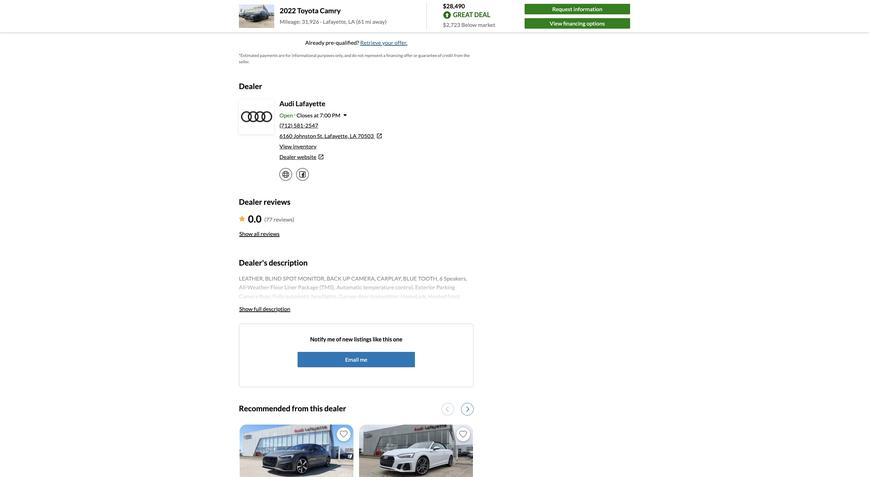 Task type: vqa. For each thing, say whether or not it's contained in the screenshot.
black, on the bottom
no



Task type: describe. For each thing, give the bounding box(es) containing it.
guarantee
[[419, 53, 437, 58]]

one
[[393, 336, 403, 343]]

0.0 (77 reviews)
[[248, 213, 295, 225]]

(61
[[356, 18, 364, 25]]

view inventory
[[280, 143, 317, 150]]

personalized
[[411, 1, 442, 8]]

retrieve
[[361, 39, 381, 46]]

great
[[453, 11, 473, 18]]

toyota
[[298, 6, 319, 15]]

show full description button
[[239, 301, 291, 317]]

dealer for dealer
[[239, 81, 262, 91]]

the
[[464, 53, 470, 58]]

now
[[372, 1, 382, 8]]

,
[[322, 132, 324, 139]]

and
[[345, 53, 351, 58]]

dealer for dealer reviews
[[239, 197, 262, 207]]

$2,723 below market
[[443, 21, 496, 28]]

retrieve your offer. link
[[361, 39, 408, 46]]

$2,723
[[443, 21, 461, 28]]

1 vertical spatial la
[[350, 132, 357, 139]]

open closes at 7:00 pm
[[280, 112, 341, 119]]

email me
[[346, 356, 368, 363]]

0 horizontal spatial of
[[336, 336, 341, 343]]

$28,490
[[443, 2, 465, 10]]

1 2024 audi a5 image from the left
[[240, 425, 354, 477]]

away)
[[373, 18, 387, 25]]

not
[[358, 53, 364, 58]]

reviews inside show all reviews button
[[261, 231, 280, 237]]

notify me of new listings like this one
[[310, 336, 403, 343]]

audi
[[280, 99, 294, 108]]

for
[[286, 53, 291, 58]]

email
[[346, 356, 359, 363]]

description inside button
[[263, 305, 291, 312]]

payments
[[260, 53, 278, 58]]

view financing options for the left 'view financing options' button
[[329, 19, 384, 25]]

inventory
[[293, 143, 317, 150]]

show all reviews
[[239, 231, 280, 237]]

1 horizontal spatial view financing options button
[[525, 18, 631, 29]]

all
[[254, 231, 260, 237]]

0 vertical spatial pre-
[[310, 1, 321, 8]]

like
[[373, 336, 382, 343]]

*estimated payments are for informational purposes only, and do not represent a financing offer or guarantee of credit from the seller.
[[239, 53, 470, 64]]

dealer website
[[280, 153, 317, 160]]

lafayette
[[296, 99, 326, 108]]

2022 toyota camry image
[[239, 4, 274, 28]]

financing inside *estimated payments are for informational purposes only, and do not represent a financing offer or guarantee of credit from the seller.
[[387, 53, 403, 58]]

are
[[279, 53, 285, 58]]

already
[[305, 39, 325, 46]]

show for dealer's
[[239, 305, 253, 312]]

0 horizontal spatial a
[[306, 1, 309, 8]]

or
[[414, 53, 418, 58]]

2022 toyota camry mileage: 31,926 · lafayette, la (61 mi away)
[[280, 6, 387, 25]]

st
[[317, 132, 322, 139]]

1 vertical spatial your
[[382, 39, 394, 46]]

dealer website link
[[280, 153, 474, 161]]

0 vertical spatial description
[[269, 258, 308, 268]]

new
[[343, 336, 353, 343]]

recommended from this dealer
[[239, 404, 346, 413]]

show for dealer
[[239, 231, 253, 237]]

1 horizontal spatial this
[[383, 336, 392, 343]]

of inside *estimated payments are for informational purposes only, and do not represent a financing offer or guarantee of credit from the seller.
[[438, 53, 442, 58]]

scroll right image
[[467, 406, 470, 412]]

0 vertical spatial your
[[399, 1, 410, 8]]

seller.
[[239, 59, 250, 64]]

website
[[297, 153, 317, 160]]

mileage:
[[280, 18, 301, 25]]

audi lafayette
[[280, 99, 326, 108]]

1 horizontal spatial options
[[587, 20, 605, 26]]

informational
[[292, 53, 317, 58]]

purposes
[[318, 53, 335, 58]]

6160
[[280, 132, 293, 139]]

0.0
[[248, 213, 262, 225]]

qualified?
[[336, 39, 359, 46]]

do
[[352, 53, 357, 58]]

show full description
[[239, 305, 291, 312]]

view financing options for rightmost 'view financing options' button
[[550, 20, 605, 26]]

sound
[[256, 1, 272, 8]]

show all reviews button
[[239, 226, 280, 242]]

represent
[[365, 53, 383, 58]]

scroll left image
[[446, 406, 449, 412]]

la inside 2022 toyota camry mileage: 31,926 · lafayette, la (61 mi away)
[[349, 18, 355, 25]]



Task type: locate. For each thing, give the bounding box(es) containing it.
lafayette, down camry
[[323, 18, 347, 25]]

reviews)
[[274, 216, 295, 223]]

submit
[[288, 1, 305, 8]]

financing down the request information button
[[564, 20, 586, 26]]

me for email
[[360, 356, 368, 363]]

view inventory link
[[280, 143, 317, 150]]

0 horizontal spatial 2024 audi a5 image
[[240, 425, 354, 477]]

of
[[438, 53, 442, 58], [336, 336, 341, 343]]

1 vertical spatial from
[[292, 404, 309, 413]]

star image
[[239, 216, 245, 222]]

0 vertical spatial a
[[306, 1, 309, 8]]

1 horizontal spatial of
[[438, 53, 442, 58]]

2024 audi a5 image
[[240, 425, 354, 477], [359, 425, 473, 477]]

caret down image
[[344, 112, 347, 118]]

1 vertical spatial me
[[360, 356, 368, 363]]

view
[[329, 19, 341, 25], [550, 20, 563, 26], [280, 143, 292, 150]]

show inside button
[[239, 305, 253, 312]]

a
[[306, 1, 309, 8], [384, 53, 386, 58]]

0 vertical spatial reviews
[[264, 197, 291, 207]]

me inside button
[[360, 356, 368, 363]]

reviews right 'all'
[[261, 231, 280, 237]]

2 show from the top
[[239, 305, 253, 312]]

show left full
[[239, 305, 253, 312]]

pre-
[[310, 1, 321, 8], [326, 39, 336, 46]]

qualification
[[321, 1, 351, 8]]

*estimated
[[239, 53, 259, 58]]

1 horizontal spatial pre-
[[326, 39, 336, 46]]

lafayette, inside 2022 toyota camry mileage: 31,926 · lafayette, la (61 mi away)
[[323, 18, 347, 25]]

pre- up 31,926
[[310, 1, 321, 8]]

view financing options button
[[239, 15, 474, 30], [525, 18, 631, 29]]

rates.
[[443, 1, 457, 8]]

at
[[314, 112, 319, 119]]

1 horizontal spatial view
[[329, 19, 341, 25]]

1 horizontal spatial view financing options
[[550, 20, 605, 26]]

dealer for dealer website
[[280, 153, 296, 160]]

dealer's description
[[239, 258, 308, 268]]

show left 'all'
[[239, 231, 253, 237]]

dealer
[[239, 81, 262, 91], [280, 153, 296, 160], [239, 197, 262, 207]]

la left 70503
[[350, 132, 357, 139]]

dealer down view inventory link
[[280, 153, 296, 160]]

show inside button
[[239, 231, 253, 237]]

2 vertical spatial dealer
[[239, 197, 262, 207]]

dealer
[[325, 404, 346, 413]]

0 horizontal spatial options
[[366, 19, 384, 25]]

0 horizontal spatial view
[[280, 143, 292, 150]]

this right like
[[383, 336, 392, 343]]

1 vertical spatial reviews
[[261, 231, 280, 237]]

0 vertical spatial this
[[383, 336, 392, 343]]

credit
[[443, 53, 454, 58]]

2 2024 audi a5 image from the left
[[359, 425, 473, 477]]

full
[[254, 305, 262, 312]]

open
[[280, 112, 293, 119]]

dealer's
[[239, 258, 268, 268]]

request
[[352, 1, 371, 8]]

a right represent
[[384, 53, 386, 58]]

me right notify on the left bottom
[[328, 336, 335, 343]]

6160 johnston st , lafayette, la 70503
[[280, 132, 374, 139]]

0 vertical spatial la
[[349, 18, 355, 25]]

view down camry
[[329, 19, 341, 25]]

1 horizontal spatial me
[[360, 356, 368, 363]]

dealer down seller.
[[239, 81, 262, 91]]

0 horizontal spatial view financing options button
[[239, 15, 474, 30]]

0 horizontal spatial from
[[292, 404, 309, 413]]

7:00
[[320, 112, 331, 119]]

view financing options down sound good? submit a pre-qualification request now to get your personalized rates.
[[329, 19, 384, 25]]

1 show from the top
[[239, 231, 253, 237]]

view financing options down the request information button
[[550, 20, 605, 26]]

0 vertical spatial me
[[328, 336, 335, 343]]

view financing options button down the request information button
[[525, 18, 631, 29]]

me
[[328, 336, 335, 343], [360, 356, 368, 363]]

good?
[[273, 1, 287, 8]]

pm
[[332, 112, 341, 119]]

johnston
[[294, 132, 316, 139]]

financing for rightmost 'view financing options' button
[[564, 20, 586, 26]]

me for notify
[[328, 336, 335, 343]]

1 horizontal spatial your
[[399, 1, 410, 8]]

0 vertical spatial of
[[438, 53, 442, 58]]

2 horizontal spatial financing
[[564, 20, 586, 26]]

information
[[574, 6, 603, 12]]

0 horizontal spatial financing
[[342, 19, 365, 25]]

0 vertical spatial show
[[239, 231, 253, 237]]

reviews up 0.0 (77 reviews)
[[264, 197, 291, 207]]

2022
[[280, 6, 296, 15]]

581-
[[294, 122, 306, 129]]

a inside *estimated payments are for informational purposes only, and do not represent a financing offer or guarantee of credit from the seller.
[[384, 53, 386, 58]]

1 vertical spatial this
[[310, 404, 323, 413]]

1 horizontal spatial financing
[[387, 53, 403, 58]]

lafayette,
[[323, 18, 347, 25], [325, 132, 349, 139]]

great deal
[[453, 11, 491, 18]]

(712) 581-2547 link
[[280, 122, 318, 129]]

lafayette, right ,
[[325, 132, 349, 139]]

0 horizontal spatial pre-
[[310, 1, 321, 8]]

recommended
[[239, 404, 291, 413]]

1 vertical spatial a
[[384, 53, 386, 58]]

mi
[[366, 18, 372, 25]]

·
[[320, 18, 322, 25]]

audi lafayette image
[[240, 100, 273, 134]]

to
[[384, 1, 389, 8]]

pre- up purposes
[[326, 39, 336, 46]]

(712)
[[280, 122, 293, 129]]

only,
[[335, 53, 344, 58]]

0 horizontal spatial view financing options
[[329, 19, 384, 25]]

from
[[454, 53, 463, 58], [292, 404, 309, 413]]

closes
[[297, 112, 313, 119]]

financing left mi
[[342, 19, 365, 25]]

this left dealer
[[310, 404, 323, 413]]

(712) 581-2547
[[280, 122, 318, 129]]

of left credit
[[438, 53, 442, 58]]

1 vertical spatial of
[[336, 336, 341, 343]]

audi lafayette link
[[280, 99, 326, 108]]

70503
[[358, 132, 374, 139]]

view financing options
[[329, 19, 384, 25], [550, 20, 605, 26]]

already pre-qualified? retrieve your offer.
[[305, 39, 408, 46]]

1 vertical spatial pre-
[[326, 39, 336, 46]]

market
[[478, 21, 496, 28]]

of left new
[[336, 336, 341, 343]]

sound good? submit a pre-qualification request now to get your personalized rates.
[[256, 1, 457, 8]]

options down information
[[587, 20, 605, 26]]

1 horizontal spatial 2024 audi a5 image
[[359, 425, 473, 477]]

1 horizontal spatial a
[[384, 53, 386, 58]]

options right (61
[[366, 19, 384, 25]]

request information button
[[525, 4, 631, 14]]

request
[[553, 6, 573, 12]]

reviews
[[264, 197, 291, 207], [261, 231, 280, 237]]

your left offer.
[[382, 39, 394, 46]]

2547
[[306, 122, 318, 129]]

la left (61
[[349, 18, 355, 25]]

dealer inside dealer website link
[[280, 153, 296, 160]]

view down 6160
[[280, 143, 292, 150]]

get
[[390, 1, 398, 8]]

financing for the left 'view financing options' button
[[342, 19, 365, 25]]

financing left offer
[[387, 53, 403, 58]]

1 vertical spatial lafayette,
[[325, 132, 349, 139]]

from inside *estimated payments are for informational purposes only, and do not represent a financing offer or guarantee of credit from the seller.
[[454, 53, 463, 58]]

(77
[[265, 216, 273, 223]]

2 horizontal spatial view
[[550, 20, 563, 26]]

0 vertical spatial dealer
[[239, 81, 262, 91]]

dealer up 0.0 at the top left of page
[[239, 197, 262, 207]]

dealer reviews
[[239, 197, 291, 207]]

31,926
[[302, 18, 319, 25]]

offer.
[[395, 39, 408, 46]]

0 vertical spatial from
[[454, 53, 463, 58]]

0 horizontal spatial me
[[328, 336, 335, 343]]

la
[[349, 18, 355, 25], [350, 132, 357, 139]]

a right "submit" on the top of page
[[306, 1, 309, 8]]

1 vertical spatial show
[[239, 305, 253, 312]]

your right get
[[399, 1, 410, 8]]

1 vertical spatial dealer
[[280, 153, 296, 160]]

0 horizontal spatial this
[[310, 404, 323, 413]]

view down request
[[550, 20, 563, 26]]

view financing options button down sound good? submit a pre-qualification request now to get your personalized rates.
[[239, 15, 474, 30]]

0 vertical spatial lafayette,
[[323, 18, 347, 25]]

request information
[[553, 6, 603, 12]]

deal
[[475, 11, 491, 18]]

below
[[462, 21, 477, 28]]

camry
[[320, 6, 341, 15]]

1 horizontal spatial from
[[454, 53, 463, 58]]

offer
[[404, 53, 413, 58]]

listings
[[354, 336, 372, 343]]

me right 'email'
[[360, 356, 368, 363]]

0 horizontal spatial your
[[382, 39, 394, 46]]

1 vertical spatial description
[[263, 305, 291, 312]]



